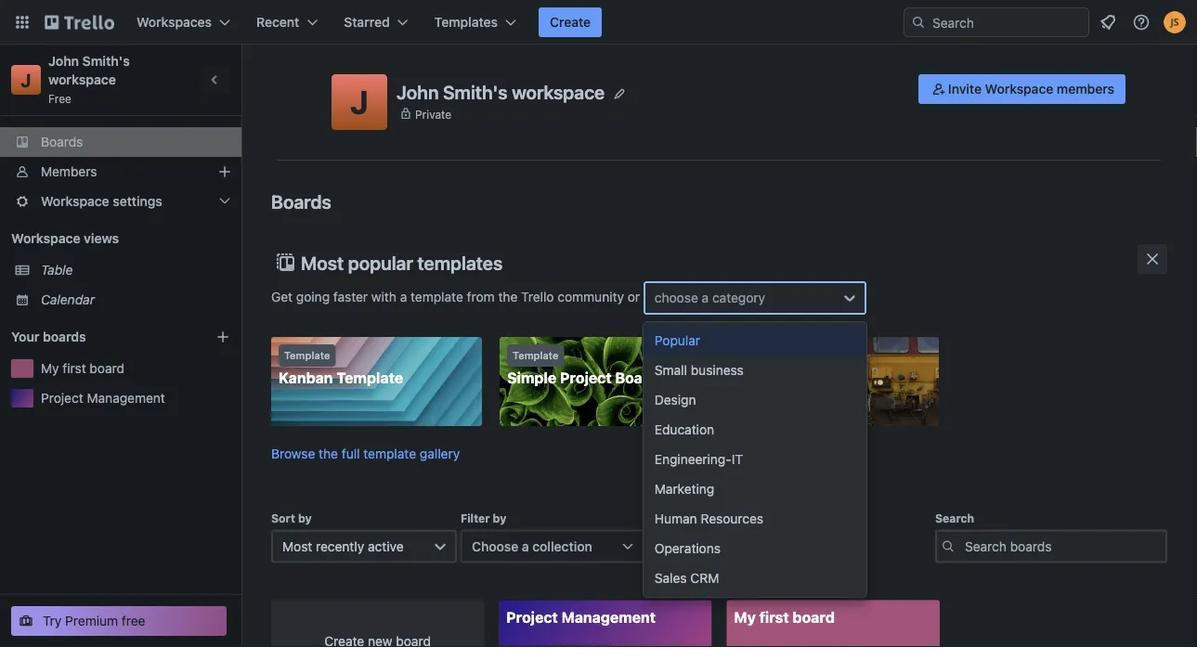 Task type: locate. For each thing, give the bounding box(es) containing it.
workspace down create button
[[512, 81, 605, 103]]

going
[[296, 289, 330, 304]]

a
[[400, 289, 407, 304], [702, 290, 709, 306], [522, 539, 529, 554]]

small business
[[655, 363, 744, 378]]

0 horizontal spatial j
[[21, 69, 31, 91]]

by
[[298, 512, 312, 525], [493, 512, 506, 525]]

project down "choose a collection"
[[506, 608, 558, 626]]

sm image
[[930, 80, 948, 98]]

template
[[411, 289, 463, 304], [363, 446, 416, 461]]

workspace right "invite"
[[985, 81, 1054, 97]]

0 horizontal spatial management
[[87, 391, 165, 406]]

by right filter on the left of the page
[[493, 512, 506, 525]]

0 horizontal spatial my
[[41, 361, 59, 376]]

1 horizontal spatial project
[[506, 608, 558, 626]]

1 horizontal spatial my first board link
[[727, 600, 940, 647]]

human
[[655, 511, 697, 527]]

your boards with 2 items element
[[11, 326, 188, 348]]

my
[[41, 361, 59, 376], [734, 608, 756, 626]]

faster
[[333, 289, 368, 304]]

j inside button
[[350, 83, 369, 121]]

human resources
[[655, 511, 764, 527]]

0 horizontal spatial smith's
[[82, 53, 130, 69]]

workspace for views
[[11, 231, 80, 246]]

templates
[[434, 14, 498, 30]]

0 horizontal spatial my first board link
[[41, 359, 230, 378]]

1 vertical spatial workspace
[[41, 194, 109, 209]]

0 vertical spatial john
[[48, 53, 79, 69]]

1 horizontal spatial my
[[734, 608, 756, 626]]

template up remote
[[741, 350, 787, 362]]

smith's up the private in the left top of the page
[[443, 81, 508, 103]]

workspace settings button
[[0, 187, 241, 216]]

template right full
[[363, 446, 416, 461]]

operations
[[655, 541, 721, 556]]

workspace navigation collapse icon image
[[202, 67, 228, 93]]

1 vertical spatial most
[[282, 539, 312, 554]]

template up kanban
[[284, 350, 330, 362]]

workspace up table
[[11, 231, 80, 246]]

0 vertical spatial boards
[[41, 134, 83, 150]]

0 vertical spatial first
[[63, 361, 86, 376]]

boards
[[41, 134, 83, 150], [271, 190, 331, 212]]

my first board
[[41, 361, 124, 376], [734, 608, 835, 626]]

0 notifications image
[[1097, 11, 1119, 33]]

project down boards
[[41, 391, 83, 406]]

project management down your boards with 2 items element
[[41, 391, 165, 406]]

choose
[[472, 539, 519, 554]]

1 vertical spatial john
[[397, 81, 439, 103]]

collection
[[533, 539, 592, 554]]

john inside john smith's workspace free
[[48, 53, 79, 69]]

active
[[368, 539, 404, 554]]

0 horizontal spatial project management link
[[41, 389, 230, 408]]

full
[[342, 446, 360, 461]]

a for choose a collection
[[522, 539, 529, 554]]

1 vertical spatial board
[[793, 608, 835, 626]]

management down the "sales"
[[562, 608, 656, 626]]

sort by
[[271, 512, 312, 525]]

0 vertical spatial my first board link
[[41, 359, 230, 378]]

john for john smith's workspace
[[397, 81, 439, 103]]

1 horizontal spatial smith's
[[443, 81, 508, 103]]

0 vertical spatial smith's
[[82, 53, 130, 69]]

project management link down the "sales"
[[499, 600, 712, 647]]

1 vertical spatial my
[[734, 608, 756, 626]]

john up the private in the left top of the page
[[397, 81, 439, 103]]

filter by
[[461, 512, 506, 525]]

project left the board
[[560, 369, 612, 387]]

1 vertical spatial my first board
[[734, 608, 835, 626]]

workspace inside john smith's workspace free
[[48, 72, 116, 87]]

0 vertical spatial project management
[[41, 391, 165, 406]]

j link
[[11, 65, 41, 95]]

the
[[498, 289, 518, 304], [319, 446, 338, 461]]

get
[[271, 289, 293, 304]]

design
[[655, 392, 696, 408]]

a inside button
[[522, 539, 529, 554]]

0 horizontal spatial the
[[319, 446, 338, 461]]

1 horizontal spatial board
[[793, 608, 835, 626]]

template up simple
[[513, 350, 559, 362]]

0 vertical spatial project management link
[[41, 389, 230, 408]]

template down templates
[[411, 289, 463, 304]]

smith's down back to home image
[[82, 53, 130, 69]]

1 by from the left
[[298, 512, 312, 525]]

search image
[[911, 15, 926, 30]]

browse the full template gallery link
[[271, 446, 460, 461]]

j for j button
[[350, 83, 369, 121]]

1 vertical spatial project management
[[506, 608, 656, 626]]

0 horizontal spatial workspace
[[48, 72, 116, 87]]

by for filter by
[[493, 512, 506, 525]]

j left john smith's workspace free
[[21, 69, 31, 91]]

management down your boards with 2 items element
[[87, 391, 165, 406]]

try premium free
[[43, 613, 145, 629]]

1 vertical spatial smith's
[[443, 81, 508, 103]]

0 vertical spatial project
[[560, 369, 612, 387]]

1 horizontal spatial boards
[[271, 190, 331, 212]]

marketing
[[655, 482, 714, 497]]

workspaces
[[137, 14, 212, 30]]

1 horizontal spatial j
[[350, 83, 369, 121]]

invite
[[948, 81, 982, 97]]

smith's inside john smith's workspace free
[[82, 53, 130, 69]]

2 horizontal spatial project
[[560, 369, 612, 387]]

template
[[284, 350, 330, 362], [513, 350, 559, 362], [741, 350, 787, 362], [337, 369, 403, 387]]

private
[[415, 108, 452, 121]]

2 vertical spatial workspace
[[11, 231, 80, 246]]

browse the full template gallery
[[271, 446, 460, 461]]

the right from
[[498, 289, 518, 304]]

by right sort
[[298, 512, 312, 525]]

project management down collection
[[506, 608, 656, 626]]

1 horizontal spatial workspace
[[512, 81, 605, 103]]

templates
[[417, 252, 503, 274]]

choose a collection button
[[461, 530, 646, 563]]

1 horizontal spatial the
[[498, 289, 518, 304]]

project management link
[[41, 389, 230, 408], [499, 600, 712, 647]]

smith's for john smith's workspace free
[[82, 53, 130, 69]]

smith's
[[82, 53, 130, 69], [443, 81, 508, 103]]

0 horizontal spatial boards
[[41, 134, 83, 150]]

john
[[48, 53, 79, 69], [397, 81, 439, 103]]

0 vertical spatial workspace
[[985, 81, 1054, 97]]

it
[[732, 452, 743, 467]]

template inside template simple project board
[[513, 350, 559, 362]]

workspace up free
[[48, 72, 116, 87]]

2 vertical spatial project
[[506, 608, 558, 626]]

1 horizontal spatial my first board
[[734, 608, 835, 626]]

calendar link
[[41, 291, 230, 309]]

john up free
[[48, 53, 79, 69]]

sort
[[271, 512, 295, 525]]

1 vertical spatial boards
[[271, 190, 331, 212]]

john smith's workspace
[[397, 81, 605, 103]]

2 by from the left
[[493, 512, 506, 525]]

0 horizontal spatial first
[[63, 361, 86, 376]]

workspace
[[985, 81, 1054, 97], [41, 194, 109, 209], [11, 231, 80, 246]]

template inside 'template remote team hub'
[[741, 350, 787, 362]]

0 vertical spatial management
[[87, 391, 165, 406]]

members link
[[0, 157, 241, 187]]

0 vertical spatial most
[[301, 252, 344, 274]]

1 horizontal spatial first
[[760, 608, 789, 626]]

education
[[655, 422, 714, 437]]

1 vertical spatial project management link
[[499, 600, 712, 647]]

template right kanban
[[337, 369, 403, 387]]

template simple project board
[[507, 350, 658, 387]]

a for choose a category
[[702, 290, 709, 306]]

j left the private in the left top of the page
[[350, 83, 369, 121]]

john for john smith's workspace free
[[48, 53, 79, 69]]

0 horizontal spatial a
[[400, 289, 407, 304]]

1 horizontal spatial john
[[397, 81, 439, 103]]

settings
[[113, 194, 162, 209]]

0 horizontal spatial board
[[90, 361, 124, 376]]

table
[[41, 262, 73, 278]]

0 horizontal spatial project management
[[41, 391, 165, 406]]

most down the sort by
[[282, 539, 312, 554]]

john smith (johnsmith38824343) image
[[1164, 11, 1186, 33]]

2 horizontal spatial a
[[702, 290, 709, 306]]

primary element
[[0, 0, 1197, 45]]

0 horizontal spatial john
[[48, 53, 79, 69]]

most
[[301, 252, 344, 274], [282, 539, 312, 554]]

the left full
[[319, 446, 338, 461]]

choose a category
[[655, 290, 765, 306]]

template for remote
[[741, 350, 787, 362]]

1 horizontal spatial a
[[522, 539, 529, 554]]

workspace inside dropdown button
[[41, 194, 109, 209]]

1 horizontal spatial management
[[562, 608, 656, 626]]

workspace down members
[[41, 194, 109, 209]]

1 horizontal spatial by
[[493, 512, 506, 525]]

my first board link
[[41, 359, 230, 378], [727, 600, 940, 647]]

community
[[558, 289, 624, 304]]

0 horizontal spatial project
[[41, 391, 83, 406]]

0 horizontal spatial my first board
[[41, 361, 124, 376]]

project management link down your boards with 2 items element
[[41, 389, 230, 408]]

Search field
[[926, 8, 1089, 36]]

boards
[[43, 329, 86, 345]]

0 horizontal spatial by
[[298, 512, 312, 525]]

0 vertical spatial template
[[411, 289, 463, 304]]

j
[[21, 69, 31, 91], [350, 83, 369, 121]]

project
[[560, 369, 612, 387], [41, 391, 83, 406], [506, 608, 558, 626]]

recent button
[[245, 7, 329, 37]]

board
[[90, 361, 124, 376], [793, 608, 835, 626]]

workspace for settings
[[41, 194, 109, 209]]

most up going
[[301, 252, 344, 274]]

recent
[[256, 14, 299, 30]]



Task type: describe. For each thing, give the bounding box(es) containing it.
create
[[550, 14, 591, 30]]

views
[[84, 231, 119, 246]]

table link
[[41, 261, 230, 280]]

choose
[[655, 290, 698, 306]]

most for most popular templates
[[301, 252, 344, 274]]

simple
[[507, 369, 557, 387]]

1 horizontal spatial project management
[[506, 608, 656, 626]]

popular
[[655, 333, 700, 348]]

get going faster with a template from the trello community or
[[271, 289, 643, 304]]

j for j link
[[21, 69, 31, 91]]

hub
[[837, 369, 867, 387]]

starred button
[[333, 7, 420, 37]]

sales crm
[[655, 571, 719, 586]]

1 vertical spatial the
[[319, 446, 338, 461]]

invite workspace members
[[948, 81, 1115, 97]]

starred
[[344, 14, 390, 30]]

1 vertical spatial project
[[41, 391, 83, 406]]

or
[[628, 289, 640, 304]]

small
[[655, 363, 687, 378]]

kanban
[[279, 369, 333, 387]]

from
[[467, 289, 495, 304]]

back to home image
[[45, 7, 114, 37]]

calendar
[[41, 292, 95, 307]]

most popular templates
[[301, 252, 503, 274]]

free
[[122, 613, 145, 629]]

0 vertical spatial board
[[90, 361, 124, 376]]

workspace inside 'button'
[[985, 81, 1054, 97]]

members
[[41, 164, 97, 179]]

1 vertical spatial management
[[562, 608, 656, 626]]

workspaces button
[[125, 7, 242, 37]]

free
[[48, 92, 71, 105]]

popular
[[348, 252, 413, 274]]

0 vertical spatial my first board
[[41, 361, 124, 376]]

1 vertical spatial my first board link
[[727, 600, 940, 647]]

workspace settings
[[41, 194, 162, 209]]

crm
[[690, 571, 719, 586]]

j button
[[332, 74, 387, 130]]

john smith's workspace free
[[48, 53, 133, 105]]

try
[[43, 613, 62, 629]]

resources
[[701, 511, 764, 527]]

template kanban template
[[279, 350, 403, 387]]

create button
[[539, 7, 602, 37]]

project inside template simple project board
[[560, 369, 612, 387]]

most recently active
[[282, 539, 404, 554]]

1 vertical spatial template
[[363, 446, 416, 461]]

workspace views
[[11, 231, 119, 246]]

john smith's workspace link
[[48, 53, 133, 87]]

sales
[[655, 571, 687, 586]]

1 horizontal spatial project management link
[[499, 600, 712, 647]]

gallery
[[420, 446, 460, 461]]

remote
[[736, 369, 791, 387]]

smith's for john smith's workspace
[[443, 81, 508, 103]]

by for sort by
[[298, 512, 312, 525]]

search
[[935, 512, 974, 525]]

open information menu image
[[1132, 13, 1151, 32]]

boards link
[[0, 127, 241, 157]]

0 vertical spatial my
[[41, 361, 59, 376]]

templates button
[[423, 7, 528, 37]]

template remote team hub
[[736, 350, 867, 387]]

your
[[11, 329, 39, 345]]

members
[[1057, 81, 1115, 97]]

try premium free button
[[11, 607, 227, 636]]

0 vertical spatial the
[[498, 289, 518, 304]]

invite workspace members button
[[918, 74, 1126, 104]]

recently
[[316, 539, 364, 554]]

category
[[712, 290, 765, 306]]

choose a collection
[[472, 539, 592, 554]]

board
[[615, 369, 658, 387]]

trello
[[521, 289, 554, 304]]

browse
[[271, 446, 315, 461]]

engineering-it
[[655, 452, 743, 467]]

your boards
[[11, 329, 86, 345]]

add board image
[[215, 330, 230, 345]]

template for kanban
[[284, 350, 330, 362]]

Search text field
[[935, 530, 1168, 563]]

most for most recently active
[[282, 539, 312, 554]]

engineering-
[[655, 452, 732, 467]]

with
[[371, 289, 397, 304]]

1 vertical spatial first
[[760, 608, 789, 626]]

template for simple
[[513, 350, 559, 362]]

business
[[691, 363, 744, 378]]

team
[[795, 369, 833, 387]]

workspace for john smith's workspace free
[[48, 72, 116, 87]]

workspace for john smith's workspace
[[512, 81, 605, 103]]

premium
[[65, 613, 118, 629]]

filter
[[461, 512, 490, 525]]



Task type: vqa. For each thing, say whether or not it's contained in the screenshot.
Resources
yes



